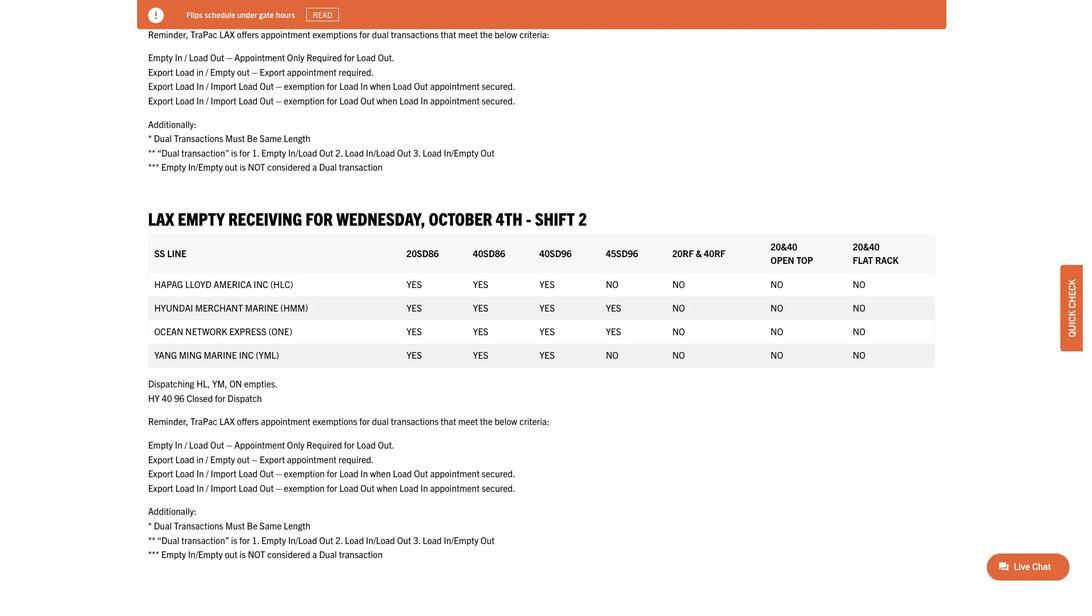 Task type: locate. For each thing, give the bounding box(es) containing it.
ocean
[[154, 326, 183, 338]]

0 vertical spatial appointment
[[234, 52, 285, 63]]

required
[[307, 52, 342, 63], [307, 440, 342, 451]]

0 vertical spatial must
[[225, 133, 245, 144]]

**
[[148, 147, 156, 158], [148, 535, 156, 546]]

that
[[441, 28, 456, 40], [441, 416, 456, 428]]

appointment
[[234, 52, 285, 63], [234, 440, 285, 451]]

20&40 up flat
[[853, 241, 880, 253]]

20&40
[[771, 241, 798, 253], [853, 241, 880, 253]]

0 vertical spatial length
[[284, 133, 311, 144]]

inc left (yml)
[[239, 350, 254, 361]]

closed right solid icon
[[187, 5, 213, 16]]

1 vertical spatial transaction"
[[181, 535, 229, 546]]

1 2. from the top
[[336, 147, 343, 158]]

1 vertical spatial empty in / load out – appointment only required for load out. export load in / empty out – export appointment required. export load in / import load out – exemption for load in when load out appointment secured. export load in / import load out – exemption for load out when load in appointment secured.
[[148, 440, 515, 494]]

1 be from the top
[[247, 133, 258, 144]]

1 vertical spatial hy
[[148, 393, 160, 404]]

hyundai merchant marine (hmm)
[[154, 303, 308, 314]]

1 vertical spatial a
[[312, 549, 317, 561]]

lax down dispatching hl, ym, on empties. hy 40 96 closed for dispatch
[[219, 416, 235, 428]]

2 in from the top
[[197, 454, 204, 465]]

america
[[214, 279, 252, 290]]

marine down ocean network express (one)
[[204, 350, 237, 361]]

dual
[[154, 133, 172, 144], [319, 162, 337, 173], [154, 521, 172, 532], [319, 549, 337, 561]]

1 vertical spatial **
[[148, 535, 156, 546]]

1 transactions from the top
[[174, 133, 223, 144]]

1 vertical spatial ***
[[148, 549, 159, 561]]

2 exemptions from the top
[[313, 416, 357, 428]]

out
[[237, 66, 250, 77], [225, 162, 238, 173], [237, 454, 250, 465], [225, 549, 238, 561]]

0 vertical spatial transaction
[[339, 162, 383, 173]]

out
[[210, 52, 224, 63], [260, 81, 274, 92], [414, 81, 428, 92], [260, 95, 274, 106], [361, 95, 375, 106], [319, 147, 333, 158], [397, 147, 411, 158], [481, 147, 495, 158], [210, 440, 224, 451], [260, 469, 274, 480], [414, 469, 428, 480], [260, 483, 274, 494], [361, 483, 375, 494], [319, 535, 333, 546], [397, 535, 411, 546], [481, 535, 495, 546]]

1 vertical spatial inc
[[239, 350, 254, 361]]

0 vertical spatial 3.
[[413, 147, 421, 158]]

2 reminder, trapac lax offers appointment exemptions for dual transactions that meet the below criteria: from the top
[[148, 416, 550, 428]]

0 vertical spatial meet
[[458, 28, 478, 40]]

20&40 inside the 20&40 flat rack
[[853, 241, 880, 253]]

0 vertical spatial additionally: * dual transactions must be same length ** "dual transaction" is for 1. empty in/load out 2. load in/load out 3. load in/empty out *** empty in/empty out is not considered a dual transaction
[[148, 118, 495, 173]]

1 vertical spatial reminder,
[[148, 416, 188, 428]]

0 vertical spatial 1.
[[252, 147, 259, 158]]

0 vertical spatial "dual
[[157, 147, 179, 158]]

considered
[[267, 162, 310, 173], [267, 549, 310, 561]]

open
[[771, 255, 795, 266]]

0 vertical spatial that
[[441, 28, 456, 40]]

1 meet from the top
[[458, 28, 478, 40]]

exemptions
[[313, 28, 357, 40], [313, 416, 357, 428]]

dispatch
[[228, 5, 262, 16], [228, 393, 262, 404]]

1 vertical spatial considered
[[267, 549, 310, 561]]

1 transactions from the top
[[391, 28, 439, 40]]

20sd86
[[407, 248, 439, 259]]

1 vertical spatial length
[[284, 521, 311, 532]]

1 vertical spatial below
[[495, 416, 518, 428]]

appointment
[[261, 28, 311, 40], [287, 66, 337, 77], [430, 81, 480, 92], [430, 95, 480, 106], [261, 416, 311, 428], [287, 454, 337, 465], [430, 469, 480, 480], [430, 483, 480, 494]]

2 dual from the top
[[372, 416, 389, 428]]

1 vertical spatial reminder, trapac lax offers appointment exemptions for dual transactions that meet the below criteria:
[[148, 416, 550, 428]]

1 exemptions from the top
[[313, 28, 357, 40]]

1 vertical spatial transactions
[[391, 416, 439, 428]]

1 vertical spatial lax
[[148, 207, 174, 229]]

only
[[287, 52, 305, 63], [287, 440, 305, 451]]

0 vertical spatial ***
[[148, 162, 159, 173]]

/
[[185, 52, 187, 63], [206, 66, 208, 77], [206, 81, 209, 92], [206, 95, 209, 106], [185, 440, 187, 451], [206, 454, 208, 465], [206, 469, 209, 480], [206, 483, 209, 494]]

inc left "(hlc)"
[[254, 279, 268, 290]]

0 vertical spatial closed
[[187, 5, 213, 16]]

meet
[[458, 28, 478, 40], [458, 416, 478, 428]]

4 exemption from the top
[[284, 483, 325, 494]]

1 trapac from the top
[[190, 28, 217, 40]]

dispatching
[[148, 379, 194, 390]]

required.
[[339, 66, 374, 77], [339, 454, 374, 465]]

0 vertical spatial reminder, trapac lax offers appointment exemptions for dual transactions that meet the below criteria:
[[148, 28, 550, 40]]

0 vertical spatial dual
[[372, 28, 389, 40]]

exemption
[[284, 81, 325, 92], [284, 95, 325, 106], [284, 469, 325, 480], [284, 483, 325, 494]]

hapag
[[154, 279, 183, 290]]

lax
[[219, 28, 235, 40], [148, 207, 174, 229], [219, 416, 235, 428]]

1 vertical spatial additionally: * dual transactions must be same length ** "dual transaction" is for 1. empty in/load out 2. load in/load out 3. load in/empty out *** empty in/empty out is not considered a dual transaction
[[148, 506, 495, 561]]

0 vertical spatial transaction"
[[181, 147, 229, 158]]

0 vertical spatial *
[[148, 133, 152, 144]]

2 must from the top
[[225, 521, 245, 532]]

3 secured. from the top
[[482, 469, 515, 480]]

1 vertical spatial not
[[248, 549, 265, 561]]

1 criteria: from the top
[[520, 28, 550, 40]]

a
[[312, 162, 317, 173], [312, 549, 317, 561]]

offers
[[237, 28, 259, 40], [237, 416, 259, 428]]

yes
[[407, 279, 422, 290], [473, 279, 489, 290], [540, 279, 555, 290], [407, 303, 422, 314], [473, 303, 489, 314], [540, 303, 555, 314], [606, 303, 621, 314], [407, 326, 422, 338], [473, 326, 489, 338], [540, 326, 555, 338], [606, 326, 621, 338], [407, 350, 422, 361], [473, 350, 489, 361], [540, 350, 555, 361]]

quick
[[1067, 311, 1078, 338]]

2 dispatch from the top
[[228, 393, 262, 404]]

1 same from the top
[[260, 133, 282, 144]]

1 vertical spatial closed
[[187, 393, 213, 404]]

reminder, down dispatching
[[148, 416, 188, 428]]

1 vertical spatial marine
[[204, 350, 237, 361]]

additionally:
[[148, 118, 196, 130], [148, 506, 196, 518]]

2 only from the top
[[287, 440, 305, 451]]

2 length from the top
[[284, 521, 311, 532]]

in/load
[[288, 147, 317, 158], [366, 147, 395, 158], [288, 535, 317, 546], [366, 535, 395, 546]]

20&40 inside 20&40 open top
[[771, 241, 798, 253]]

1 vertical spatial only
[[287, 440, 305, 451]]

2 "dual from the top
[[157, 535, 179, 546]]

(one)
[[269, 326, 292, 338]]

2 transaction" from the top
[[181, 535, 229, 546]]

0 vertical spatial only
[[287, 52, 305, 63]]

be
[[247, 133, 258, 144], [247, 521, 258, 532]]

2 20&40 from the left
[[853, 241, 880, 253]]

0 vertical spatial reminder,
[[148, 28, 188, 40]]

2 appointment from the top
[[234, 440, 285, 451]]

1 additionally: * dual transactions must be same length ** "dual transaction" is for 1. empty in/load out 2. load in/load out 3. load in/empty out *** empty in/empty out is not considered a dual transaction from the top
[[148, 118, 495, 173]]

quick check link
[[1061, 265, 1083, 352]]

check
[[1067, 280, 1078, 309]]

0 horizontal spatial marine
[[204, 350, 237, 361]]

2 40 from the top
[[162, 393, 172, 404]]

0 vertical spatial marine
[[245, 303, 278, 314]]

offers down on
[[237, 416, 259, 428]]

3 import from the top
[[211, 469, 237, 480]]

40
[[162, 5, 172, 16], [162, 393, 172, 404]]

2 required from the top
[[307, 440, 342, 451]]

1 vertical spatial 2.
[[336, 535, 343, 546]]

1 vertical spatial offers
[[237, 416, 259, 428]]

0 vertical spatial 2.
[[336, 147, 343, 158]]

3 exemption from the top
[[284, 469, 325, 480]]

2 vertical spatial lax
[[219, 416, 235, 428]]

0 vertical spatial out.
[[378, 52, 395, 63]]

ss line
[[154, 248, 186, 259]]

2 criteria: from the top
[[520, 416, 550, 428]]

96 down dispatching
[[174, 393, 185, 404]]

hy down dispatching
[[148, 393, 160, 404]]

0 vertical spatial be
[[247, 133, 258, 144]]

0 vertical spatial required.
[[339, 66, 374, 77]]

0 vertical spatial considered
[[267, 162, 310, 173]]

1 vertical spatial appointment
[[234, 440, 285, 451]]

line
[[167, 248, 186, 259]]

2 96 from the top
[[174, 393, 185, 404]]

0 vertical spatial a
[[312, 162, 317, 173]]

length
[[284, 133, 311, 144], [284, 521, 311, 532]]

1 empty in / load out – appointment only required for load out. export load in / empty out – export appointment required. export load in / import load out – exemption for load in when load out appointment secured. export load in / import load out – exemption for load out when load in appointment secured. from the top
[[148, 52, 515, 106]]

0 vertical spatial same
[[260, 133, 282, 144]]

40 down dispatching
[[162, 393, 172, 404]]

1 vertical spatial dual
[[372, 416, 389, 428]]

transactions
[[174, 133, 223, 144], [174, 521, 223, 532]]

no
[[606, 279, 619, 290], [673, 279, 685, 290], [771, 279, 784, 290], [853, 279, 866, 290], [673, 303, 685, 314], [771, 303, 784, 314], [853, 303, 866, 314], [673, 326, 685, 338], [771, 326, 784, 338], [853, 326, 866, 338], [606, 350, 619, 361], [673, 350, 685, 361], [771, 350, 784, 361], [853, 350, 866, 361]]

top
[[797, 255, 813, 266]]

1 horizontal spatial marine
[[245, 303, 278, 314]]

empties.
[[244, 379, 278, 390]]

1 vertical spatial required.
[[339, 454, 374, 465]]

secured.
[[482, 81, 515, 92], [482, 95, 515, 106], [482, 469, 515, 480], [482, 483, 515, 494]]

1 vertical spatial exemptions
[[313, 416, 357, 428]]

1 vertical spatial must
[[225, 521, 245, 532]]

1 vertical spatial required
[[307, 440, 342, 451]]

2 closed from the top
[[187, 393, 213, 404]]

in
[[175, 52, 182, 63], [197, 81, 204, 92], [361, 81, 368, 92], [197, 95, 204, 106], [421, 95, 428, 106], [175, 440, 182, 451], [197, 469, 204, 480], [361, 469, 368, 480], [197, 483, 204, 494], [421, 483, 428, 494]]

closed down hl,
[[187, 393, 213, 404]]

1 required from the top
[[307, 52, 342, 63]]

20rf & 40rf
[[673, 248, 726, 259]]

1 below from the top
[[495, 28, 518, 40]]

express
[[229, 326, 267, 338]]

1 vertical spatial *
[[148, 521, 152, 532]]

1 vertical spatial additionally:
[[148, 506, 196, 518]]

1 vertical spatial trapac
[[190, 416, 217, 428]]

wednesday,
[[336, 207, 425, 229]]

96 left flips in the left of the page
[[174, 5, 185, 16]]

0 vertical spatial below
[[495, 28, 518, 40]]

0 vertical spatial required
[[307, 52, 342, 63]]

1 transaction" from the top
[[181, 147, 229, 158]]

96 inside dispatching hl, ym, on empties. hy 40 96 closed for dispatch
[[174, 393, 185, 404]]

2 2. from the top
[[336, 535, 343, 546]]

–
[[226, 52, 232, 63], [252, 66, 258, 77], [276, 81, 282, 92], [276, 95, 282, 106], [226, 440, 232, 451], [252, 454, 258, 465], [276, 469, 282, 480], [276, 483, 282, 494]]

0 vertical spatial 96
[[174, 5, 185, 16]]

1 vertical spatial 96
[[174, 393, 185, 404]]

1 a from the top
[[312, 162, 317, 173]]

0 vertical spatial inc
[[254, 279, 268, 290]]

20&40 for flat
[[853, 241, 880, 253]]

1 secured. from the top
[[482, 81, 515, 92]]

1 that from the top
[[441, 28, 456, 40]]

flips
[[186, 9, 203, 19]]

marine up express
[[245, 303, 278, 314]]

1 vertical spatial criteria:
[[520, 416, 550, 428]]

hy left flips in the left of the page
[[148, 5, 160, 16]]

transaction"
[[181, 147, 229, 158], [181, 535, 229, 546]]

lax up ss
[[148, 207, 174, 229]]

96
[[174, 5, 185, 16], [174, 393, 185, 404]]

2 ** from the top
[[148, 535, 156, 546]]

0 vertical spatial transactions
[[391, 28, 439, 40]]

0 vertical spatial dispatch
[[228, 5, 262, 16]]

transaction
[[339, 162, 383, 173], [339, 549, 383, 561]]

2 1. from the top
[[252, 535, 259, 546]]

20&40 up open
[[771, 241, 798, 253]]

for
[[215, 5, 226, 16], [359, 28, 370, 40], [344, 52, 355, 63], [327, 81, 337, 92], [327, 95, 337, 106], [239, 147, 250, 158], [215, 393, 226, 404], [359, 416, 370, 428], [344, 440, 355, 451], [327, 469, 337, 480], [327, 483, 337, 494], [239, 535, 250, 546]]

marine for ming
[[204, 350, 237, 361]]

marine for merchant
[[245, 303, 278, 314]]

2 empty in / load out – appointment only required for load out. export load in / empty out – export appointment required. export load in / import load out – exemption for load in when load out appointment secured. export load in / import load out – exemption for load out when load in appointment secured. from the top
[[148, 440, 515, 494]]

0 vertical spatial 40
[[162, 5, 172, 16]]

1 transaction from the top
[[339, 162, 383, 173]]

2 trapac from the top
[[190, 416, 217, 428]]

(hmm)
[[280, 303, 308, 314]]

2 offers from the top
[[237, 416, 259, 428]]

hapag lloyd america inc (hlc)
[[154, 279, 293, 290]]

closed
[[187, 5, 213, 16], [187, 393, 213, 404]]

0 vertical spatial empty in / load out – appointment only required for load out. export load in / empty out – export appointment required. export load in / import load out – exemption for load in when load out appointment secured. export load in / import load out – exemption for load out when load in appointment secured.
[[148, 52, 515, 106]]

rack
[[876, 255, 899, 266]]

1 vertical spatial same
[[260, 521, 282, 532]]

empty in / load out – appointment only required for load out. export load in / empty out – export appointment required. export load in / import load out – exemption for load in when load out appointment secured. export load in / import load out – exemption for load out when load in appointment secured.
[[148, 52, 515, 106], [148, 440, 515, 494]]

1 vertical spatial 1.
[[252, 535, 259, 546]]

0 vertical spatial the
[[480, 28, 493, 40]]

1 vertical spatial be
[[247, 521, 258, 532]]

marine
[[245, 303, 278, 314], [204, 350, 237, 361]]

0 vertical spatial trapac
[[190, 28, 217, 40]]

0 vertical spatial criteria:
[[520, 28, 550, 40]]

lax down schedule
[[219, 28, 235, 40]]

in
[[197, 66, 204, 77], [197, 454, 204, 465]]

1 vertical spatial out.
[[378, 440, 395, 451]]

1 vertical spatial "dual
[[157, 535, 179, 546]]

same
[[260, 133, 282, 144], [260, 521, 282, 532]]

1 length from the top
[[284, 133, 311, 144]]

0 vertical spatial in
[[197, 66, 204, 77]]

1 horizontal spatial 20&40
[[853, 241, 880, 253]]

2 below from the top
[[495, 416, 518, 428]]

below
[[495, 28, 518, 40], [495, 416, 518, 428]]

1 vertical spatial the
[[480, 416, 493, 428]]

1 20&40 from the left
[[771, 241, 798, 253]]

in/empty
[[444, 147, 479, 158], [188, 162, 223, 173], [444, 535, 479, 546], [188, 549, 223, 561]]

trapac down dispatching hl, ym, on empties. hy 40 96 closed for dispatch
[[190, 416, 217, 428]]

must
[[225, 133, 245, 144], [225, 521, 245, 532]]

1 vertical spatial in
[[197, 454, 204, 465]]

the
[[480, 28, 493, 40], [480, 416, 493, 428]]

2 hy from the top
[[148, 393, 160, 404]]

0 vertical spatial exemptions
[[313, 28, 357, 40]]

0 horizontal spatial 20&40
[[771, 241, 798, 253]]

2 transactions from the top
[[391, 416, 439, 428]]

1 vertical spatial transaction
[[339, 549, 383, 561]]

0 vertical spatial offers
[[237, 28, 259, 40]]

reminder, down solid icon
[[148, 28, 188, 40]]

yang
[[154, 350, 177, 361]]

1 closed from the top
[[187, 5, 213, 16]]

1 vertical spatial transactions
[[174, 521, 223, 532]]

2 not from the top
[[248, 549, 265, 561]]

1 vertical spatial that
[[441, 416, 456, 428]]

network
[[185, 326, 227, 338]]

1 required. from the top
[[339, 66, 374, 77]]

1 vertical spatial 3.
[[413, 535, 421, 546]]

trapac down flips in the left of the page
[[190, 28, 217, 40]]

1 3. from the top
[[413, 147, 421, 158]]

reminder, trapac lax offers appointment exemptions for dual transactions that meet the below criteria:
[[148, 28, 550, 40], [148, 416, 550, 428]]

1 vertical spatial dispatch
[[228, 393, 262, 404]]

solid image
[[148, 8, 164, 24]]

1 out. from the top
[[378, 52, 395, 63]]

0 vertical spatial transactions
[[174, 133, 223, 144]]

1 vertical spatial meet
[[458, 416, 478, 428]]

for inside dispatching hl, ym, on empties. hy 40 96 closed for dispatch
[[215, 393, 226, 404]]

0 vertical spatial hy
[[148, 5, 160, 16]]

1 hy from the top
[[148, 5, 160, 16]]

0 vertical spatial **
[[148, 147, 156, 158]]

"dual
[[157, 147, 179, 158], [157, 535, 179, 546]]

4 import from the top
[[211, 483, 237, 494]]

1.
[[252, 147, 259, 158], [252, 535, 259, 546]]

1 vertical spatial 40
[[162, 393, 172, 404]]

hy inside dispatching hl, ym, on empties. hy 40 96 closed for dispatch
[[148, 393, 160, 404]]

additionally: * dual transactions must be same length ** "dual transaction" is for 1. empty in/load out 2. load in/load out 3. load in/empty out *** empty in/empty out is not considered a dual transaction
[[148, 118, 495, 173], [148, 506, 495, 561]]

3.
[[413, 147, 421, 158], [413, 535, 421, 546]]

0 vertical spatial additionally:
[[148, 118, 196, 130]]

import
[[211, 81, 237, 92], [211, 95, 237, 106], [211, 469, 237, 480], [211, 483, 237, 494]]

out.
[[378, 52, 395, 63], [378, 440, 395, 451]]

40 left flips in the left of the page
[[162, 5, 172, 16]]

2.
[[336, 147, 343, 158], [336, 535, 343, 546]]

offers down under
[[237, 28, 259, 40]]

0 vertical spatial not
[[248, 162, 265, 173]]



Task type: describe. For each thing, give the bounding box(es) containing it.
inc for (hlc)
[[254, 279, 268, 290]]

2 import from the top
[[211, 95, 237, 106]]

2 3. from the top
[[413, 535, 421, 546]]

flips schedule under gate hours
[[186, 9, 295, 19]]

hyundai
[[154, 303, 193, 314]]

1 dual from the top
[[372, 28, 389, 40]]

schedule
[[205, 9, 235, 19]]

1 the from the top
[[480, 28, 493, 40]]

2 transaction from the top
[[339, 549, 383, 561]]

2 transactions from the top
[[174, 521, 223, 532]]

hy 40 96 closed for dispatch
[[148, 5, 262, 16]]

2 out. from the top
[[378, 440, 395, 451]]

2 exemption from the top
[[284, 95, 325, 106]]

20&40 for open
[[771, 241, 798, 253]]

&
[[696, 248, 702, 259]]

under
[[237, 9, 257, 19]]

2 required. from the top
[[339, 454, 374, 465]]

2 meet from the top
[[458, 416, 478, 428]]

20&40 open top
[[771, 241, 813, 266]]

1 not from the top
[[248, 162, 265, 173]]

hours
[[276, 9, 295, 19]]

lax empty receiving           for wednesday, october 4th              - shift 2
[[148, 207, 587, 229]]

1 exemption from the top
[[284, 81, 325, 92]]

40sd86
[[473, 248, 505, 259]]

(hlc)
[[270, 279, 293, 290]]

ss
[[154, 248, 165, 259]]

read link
[[306, 8, 339, 21]]

2 considered from the top
[[267, 549, 310, 561]]

0 vertical spatial lax
[[219, 28, 235, 40]]

2 * from the top
[[148, 521, 152, 532]]

merchant
[[195, 303, 243, 314]]

1 ** from the top
[[148, 147, 156, 158]]

quick check
[[1067, 280, 1078, 338]]

1 import from the top
[[211, 81, 237, 92]]

receiving
[[228, 207, 302, 229]]

2 additionally: from the top
[[148, 506, 196, 518]]

for
[[306, 207, 333, 229]]

1 reminder, trapac lax offers appointment exemptions for dual transactions that meet the below criteria: from the top
[[148, 28, 550, 40]]

1 considered from the top
[[267, 162, 310, 173]]

1 reminder, from the top
[[148, 28, 188, 40]]

2 a from the top
[[312, 549, 317, 561]]

ym,
[[212, 379, 227, 390]]

october
[[429, 207, 492, 229]]

2 be from the top
[[247, 521, 258, 532]]

(yml)
[[256, 350, 279, 361]]

-
[[526, 207, 532, 229]]

4th
[[496, 207, 523, 229]]

gate
[[259, 9, 274, 19]]

ming
[[179, 350, 202, 361]]

40 inside dispatching hl, ym, on empties. hy 40 96 closed for dispatch
[[162, 393, 172, 404]]

inc for (yml)
[[239, 350, 254, 361]]

1 must from the top
[[225, 133, 245, 144]]

20rf
[[673, 248, 694, 259]]

1 96 from the top
[[174, 5, 185, 16]]

4 secured. from the top
[[482, 483, 515, 494]]

1 only from the top
[[287, 52, 305, 63]]

2 the from the top
[[480, 416, 493, 428]]

40rf
[[704, 248, 726, 259]]

ocean network express (one)
[[154, 326, 292, 338]]

dispatch inside dispatching hl, ym, on empties. hy 40 96 closed for dispatch
[[228, 393, 262, 404]]

40sd96
[[540, 248, 572, 259]]

2
[[579, 207, 587, 229]]

1 dispatch from the top
[[228, 5, 262, 16]]

empty
[[178, 207, 225, 229]]

20&40 flat rack
[[853, 241, 899, 266]]

2 additionally: * dual transactions must be same length ** "dual transaction" is for 1. empty in/load out 2. load in/load out 3. load in/empty out *** empty in/empty out is not considered a dual transaction from the top
[[148, 506, 495, 561]]

flat
[[853, 255, 873, 266]]

yang ming marine inc (yml)
[[154, 350, 279, 361]]

1 additionally: from the top
[[148, 118, 196, 130]]

1 40 from the top
[[162, 5, 172, 16]]

1 * from the top
[[148, 133, 152, 144]]

read
[[313, 10, 333, 20]]

dispatching hl, ym, on empties. hy 40 96 closed for dispatch
[[148, 379, 278, 404]]

1 offers from the top
[[237, 28, 259, 40]]

45sd96
[[606, 248, 638, 259]]

1 in from the top
[[197, 66, 204, 77]]

2 *** from the top
[[148, 549, 159, 561]]

1 1. from the top
[[252, 147, 259, 158]]

shift
[[535, 207, 575, 229]]

on
[[229, 379, 242, 390]]

hl,
[[196, 379, 210, 390]]

2 reminder, from the top
[[148, 416, 188, 428]]

1 appointment from the top
[[234, 52, 285, 63]]

lloyd
[[185, 279, 212, 290]]

2 that from the top
[[441, 416, 456, 428]]

1 "dual from the top
[[157, 147, 179, 158]]

2 same from the top
[[260, 521, 282, 532]]

2 secured. from the top
[[482, 95, 515, 106]]

closed inside dispatching hl, ym, on empties. hy 40 96 closed for dispatch
[[187, 393, 213, 404]]

1 *** from the top
[[148, 162, 159, 173]]



Task type: vqa. For each thing, say whether or not it's contained in the screenshot.
Ocean
yes



